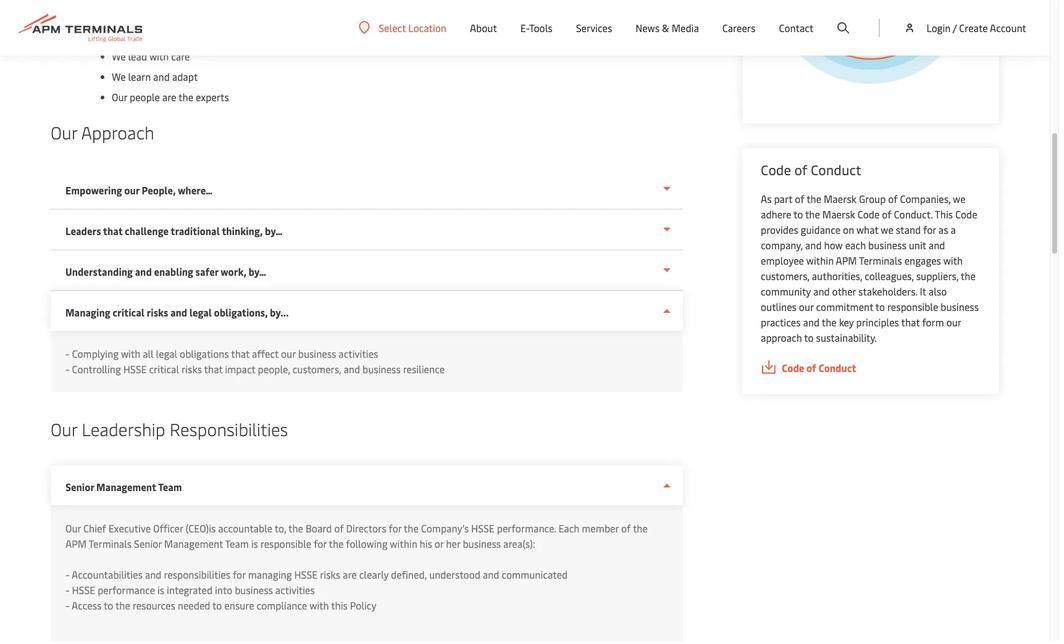 Task type: vqa. For each thing, say whether or not it's contained in the screenshot.
our in the COMPLYING WITH ALL LEGAL OBLIGATIONS THAT AFFECT OUR BUSINESS ACTIVITIES -
yes



Task type: describe. For each thing, give the bounding box(es) containing it.
member
[[582, 522, 619, 536]]

people
[[130, 90, 160, 104]]

accountable
[[218, 522, 273, 536]]

principles inside as part of the maersk group of companies, we adhere to the maersk code of conduct. this code provides guidance on what we stand for as a company, and how each business unit and employee within apm terminals engages with customers, authorities, colleagues, suppliers, the community and other stakeholders.  it also outlines our commitment to responsible business practices and the key principles that form our approach to sustainability.
[[857, 316, 900, 329]]

integrated
[[167, 584, 213, 597]]

customers, inside managing critical risks and legal obligations, by... 'element'
[[293, 363, 341, 376]]

access
[[72, 599, 102, 613]]

hsse up access
[[72, 584, 95, 597]]

our right underpin
[[206, 19, 221, 32]]

the right part at the right top of the page
[[807, 192, 822, 206]]

approach
[[81, 120, 154, 144]]

team inside dropdown button
[[158, 481, 182, 494]]

and inside dropdown button
[[171, 306, 187, 319]]

into
[[215, 584, 232, 597]]

about
[[470, 21, 497, 35]]

provides
[[761, 223, 799, 237]]

and right the learn
[[153, 70, 170, 83]]

ensure
[[224, 599, 254, 613]]

executive
[[109, 522, 151, 536]]

conduct.
[[894, 208, 933, 221]]

senior management team button
[[51, 466, 683, 506]]

the down adapt
[[179, 90, 193, 104]]

resilience
[[403, 363, 445, 376]]

customers, inside as part of the maersk group of companies, we adhere to the maersk code of conduct. this code provides guidance on what we stand for as a company, and how each business unit and employee within apm terminals engages with customers, authorities, colleagues, suppliers, the community and other stakeholders.  it also outlines our commitment to responsible business practices and the key principles that form our approach to sustainability.
[[761, 269, 810, 283]]

terminals inside our chief executive officer (ceo)is accountable to, the board of directors for the company's hsse performance. each member of the apm terminals senior management team is responsible for the following within his or her business area(s):
[[89, 538, 132, 551]]

to right access
[[104, 599, 113, 613]]

a
[[951, 223, 956, 237]]

understood
[[429, 568, 481, 582]]

the left key
[[822, 316, 837, 329]]

leaders that challenge traditional thinking, by…
[[65, 224, 283, 238]]

for inside as part of the maersk group of companies, we adhere to the maersk code of conduct. this code provides guidance on what we stand for as a company, and how each business unit and employee within apm terminals engages with customers, authorities, colleagues, suppliers, the community and other stakeholders.  it also outlines our commitment to responsible business practices and the key principles that form our approach to sustainability.
[[924, 223, 937, 237]]

what
[[857, 223, 879, 237]]

- accountabilities and responsibilities for managing hsse risks are clearly defined, understood and communicated - hsse performance is integrated into business activities - access to the resources needed to ensure compliance with this policy
[[65, 568, 568, 613]]

hsse inside managing critical risks and legal obligations, by... 'element'
[[123, 363, 147, 376]]

by… for understanding and enabling safer work, by…
[[249, 265, 266, 279]]

the right the member
[[633, 522, 648, 536]]

the down board
[[329, 538, 344, 551]]

area(s):
[[504, 538, 535, 551]]

this
[[935, 208, 953, 221]]

services
[[576, 21, 612, 35]]

0 vertical spatial principles
[[98, 19, 141, 32]]

location
[[409, 21, 447, 34]]

key
[[839, 316, 854, 329]]

it
[[920, 285, 927, 298]]

critical inside managing critical risks and legal obligations, by... dropdown button
[[113, 306, 145, 319]]

practices
[[761, 316, 801, 329]]

people,
[[142, 184, 176, 197]]

adapt
[[172, 70, 198, 83]]

business left resilience
[[363, 363, 401, 376]]

to right the adhere on the right top
[[794, 208, 803, 221]]

following
[[346, 538, 388, 551]]

her
[[446, 538, 461, 551]]

3
[[90, 19, 96, 32]]

business inside the complying with all legal obligations that affect our business activities -
[[298, 347, 336, 361]]

code down approach
[[782, 361, 805, 375]]

group
[[859, 192, 886, 206]]

as
[[761, 192, 772, 206]]

3 - from the top
[[65, 568, 70, 582]]

or
[[435, 538, 444, 551]]

login / create account link
[[904, 0, 1027, 56]]

learn
[[128, 70, 151, 83]]

0 vertical spatial maersk
[[824, 192, 857, 206]]

affect
[[252, 347, 279, 361]]

companies,
[[901, 192, 951, 206]]

management inside our chief executive officer (ceo)is accountable to, the board of directors for the company's hsse performance. each member of the apm terminals senior management team is responsible for the following within his or her business area(s):
[[164, 538, 223, 551]]

to,
[[275, 522, 286, 536]]

legal inside dropdown button
[[190, 306, 212, 319]]

understanding and enabling safer work, by… button
[[51, 251, 683, 292]]

management inside senior management team dropdown button
[[96, 481, 156, 494]]

our for our leadership responsibilities
[[51, 418, 77, 441]]

1 - from the top
[[65, 347, 70, 361]]

unit
[[909, 238, 927, 252]]

e-
[[521, 21, 530, 35]]

1 vertical spatial maersk
[[823, 208, 856, 221]]

managing critical risks and legal obligations, by... button
[[51, 292, 683, 331]]

business down 'also'
[[941, 300, 979, 314]]

e-tools
[[521, 21, 553, 35]]

clearly
[[359, 568, 389, 582]]

approach
[[761, 331, 802, 345]]

select
[[379, 21, 406, 34]]

within inside as part of the maersk group of companies, we adhere to the maersk code of conduct. this code provides guidance on what we stand for as a company, and how each business unit and employee within apm terminals engages with customers, authorities, colleagues, suppliers, the community and other stakeholders.  it also outlines our commitment to responsible business practices and the key principles that form our approach to sustainability.
[[807, 254, 834, 268]]

leadership
[[82, 418, 165, 441]]

5 - from the top
[[65, 599, 70, 613]]

that inside "dropdown button"
[[103, 224, 123, 238]]

the left company's
[[404, 522, 419, 536]]

1 vertical spatial code of conduct
[[782, 361, 857, 375]]

policy
[[350, 599, 377, 613]]

our right form
[[947, 316, 962, 329]]

all
[[143, 347, 154, 361]]

safer
[[196, 265, 219, 279]]

the up guidance on the right top of the page
[[806, 208, 820, 221]]

is inside - accountabilities and responsibilities for managing hsse risks are clearly defined, understood and communicated - hsse performance is integrated into business activities - access to the resources needed to ensure compliance with this policy
[[158, 584, 164, 597]]

empowering our people, where…
[[65, 184, 213, 197]]

stand
[[896, 223, 921, 237]]

select location
[[379, 21, 447, 34]]

underpin
[[164, 19, 204, 32]]

risks inside 'element'
[[182, 363, 202, 376]]

contact
[[779, 21, 814, 35]]

also
[[929, 285, 947, 298]]

senior inside our chief executive officer (ceo)is accountable to, the board of directors for the company's hsse performance. each member of the apm terminals senior management team is responsible for the following within his or her business area(s):
[[134, 538, 162, 551]]

performance. each
[[497, 522, 580, 536]]

account
[[990, 21, 1027, 35]]

on
[[843, 223, 855, 237]]

where…
[[178, 184, 213, 197]]

colleagues,
[[865, 269, 914, 283]]

with inside as part of the maersk group of companies, we adhere to the maersk code of conduct. this code provides guidance on what we stand for as a company, and how each business unit and employee within apm terminals engages with customers, authorities, colleagues, suppliers, the community and other stakeholders.  it also outlines our commitment to responsible business practices and the key principles that form our approach to sustainability.
[[944, 254, 963, 268]]

and up resources
[[145, 568, 162, 582]]

challenge
[[125, 224, 169, 238]]

that down obligations
[[204, 363, 223, 376]]

our for our approach
[[51, 120, 77, 144]]

communicated
[[502, 568, 568, 582]]

commitments:
[[223, 19, 288, 32]]

senior management team element
[[51, 506, 683, 642]]

impact
[[225, 363, 256, 376]]

activities inside - accountabilities and responsibilities for managing hsse risks are clearly defined, understood and communicated - hsse performance is integrated into business activities - access to the resources needed to ensure compliance with this policy
[[275, 584, 315, 597]]

form
[[923, 316, 945, 329]]

business inside our chief executive officer (ceo)is accountable to, the board of directors for the company's hsse performance. each member of the apm terminals senior management team is responsible for the following within his or her business area(s):
[[463, 538, 501, 551]]

code up part at the right top of the page
[[761, 161, 792, 179]]

empowering
[[65, 184, 122, 197]]

create
[[960, 21, 988, 35]]

1 vertical spatial conduct
[[819, 361, 857, 375]]

activities inside the complying with all legal obligations that affect our business activities -
[[339, 347, 378, 361]]

business inside - accountabilities and responsibilities for managing hsse risks are clearly defined, understood and communicated - hsse performance is integrated into business activities - access to the resources needed to ensure compliance with this policy
[[235, 584, 273, 597]]

chief
[[83, 522, 106, 536]]



Task type: locate. For each thing, give the bounding box(es) containing it.
legal left obligations,
[[190, 306, 212, 319]]

1 vertical spatial management
[[164, 538, 223, 551]]

we left the learn
[[112, 70, 126, 83]]

our left people on the left
[[112, 90, 127, 104]]

hsse right 'managing' in the left bottom of the page
[[294, 568, 318, 582]]

responsibilities
[[170, 418, 288, 441]]

our for our chief executive officer (ceo)is accountable to, the board of directors for the company's hsse performance. each member of the apm terminals senior management team is responsible for the following within his or her business area(s):
[[65, 522, 81, 536]]

1 vertical spatial team
[[225, 538, 249, 551]]

our for our people are the experts
[[112, 90, 127, 104]]

and down guidance on the right top of the page
[[806, 238, 822, 252]]

0 horizontal spatial principles
[[98, 19, 141, 32]]

our left chief
[[65, 522, 81, 536]]

0 horizontal spatial terminals
[[89, 538, 132, 551]]

how
[[825, 238, 843, 252]]

resources
[[133, 599, 175, 613]]

0 vertical spatial management
[[96, 481, 156, 494]]

0 horizontal spatial legal
[[156, 347, 177, 361]]

senior inside senior management team dropdown button
[[65, 481, 94, 494]]

and down as
[[929, 238, 946, 252]]

1 vertical spatial critical
[[149, 363, 179, 376]]

accountabilities
[[72, 568, 143, 582]]

2 vertical spatial risks
[[320, 568, 341, 582]]

risks down obligations
[[182, 363, 202, 376]]

are inside - accountabilities and responsibilities for managing hsse risks are clearly defined, understood and communicated - hsse performance is integrated into business activities - access to the resources needed to ensure compliance with this policy
[[343, 568, 357, 582]]

with up suppliers, on the top of page
[[944, 254, 963, 268]]

risks up this on the left bottom of the page
[[320, 568, 341, 582]]

risks down understanding and enabling safer work, by… at left top
[[147, 306, 168, 319]]

the right to,
[[289, 522, 303, 536]]

our leadership responsibilities
[[51, 418, 288, 441]]

legal inside the complying with all legal obligations that affect our business activities -
[[156, 347, 177, 361]]

critical
[[113, 306, 145, 319], [149, 363, 179, 376]]

for
[[924, 223, 937, 237], [389, 522, 402, 536], [314, 538, 327, 551], [233, 568, 246, 582]]

the down performance
[[115, 599, 130, 613]]

terminals inside as part of the maersk group of companies, we adhere to the maersk code of conduct. this code provides guidance on what we stand for as a company, and how each business unit and employee within apm terminals engages with customers, authorities, colleagues, suppliers, the community and other stakeholders.  it also outlines our commitment to responsible business practices and the key principles that form our approach to sustainability.
[[859, 254, 903, 268]]

0 vertical spatial we
[[953, 192, 966, 206]]

his
[[420, 538, 432, 551]]

hsse image
[[761, 0, 981, 92]]

critical inside managing critical risks and legal obligations, by... 'element'
[[149, 363, 179, 376]]

terminals down chief
[[89, 538, 132, 551]]

is
[[251, 538, 258, 551], [158, 584, 164, 597]]

risks inside - accountabilities and responsibilities for managing hsse risks are clearly defined, understood and communicated - hsse performance is integrated into business activities - access to the resources needed to ensure compliance with this policy
[[320, 568, 341, 582]]

and left enabling
[[135, 265, 152, 279]]

1 vertical spatial we
[[881, 223, 894, 237]]

code of conduct
[[761, 161, 862, 179], [782, 361, 857, 375]]

with inside - accountabilities and responsibilities for managing hsse risks are clearly defined, understood and communicated - hsse performance is integrated into business activities - access to the resources needed to ensure compliance with this policy
[[310, 599, 329, 613]]

0 vertical spatial customers,
[[761, 269, 810, 283]]

complying with all legal obligations that affect our business activities -
[[65, 347, 378, 376]]

apm inside our chief executive officer (ceo)is accountable to, the board of directors for the company's hsse performance. each member of the apm terminals senior management team is responsible for the following within his or her business area(s):
[[65, 538, 87, 551]]

with inside the complying with all legal obligations that affect our business activities -
[[121, 347, 140, 361]]

1 vertical spatial is
[[158, 584, 164, 597]]

1 vertical spatial risks
[[182, 363, 202, 376]]

2 horizontal spatial risks
[[320, 568, 341, 582]]

activities down managing critical risks and legal obligations, by... dropdown button
[[339, 347, 378, 361]]

responsibilities
[[164, 568, 231, 582]]

business up ensure
[[235, 584, 273, 597]]

empowering our people, where… button
[[51, 169, 683, 210]]

news & media button
[[636, 0, 699, 56]]

0 vertical spatial conduct
[[811, 161, 862, 179]]

team up officer
[[158, 481, 182, 494]]

senior up chief
[[65, 481, 94, 494]]

critical right managing
[[113, 306, 145, 319]]

our chief executive officer (ceo)is accountable to, the board of directors for the company's hsse performance. each member of the apm terminals senior management team is responsible for the following within his or her business area(s):
[[65, 522, 648, 551]]

that up impact
[[231, 347, 250, 361]]

are left "clearly"
[[343, 568, 357, 582]]

with left all
[[121, 347, 140, 361]]

we up this
[[953, 192, 966, 206]]

directors
[[346, 522, 387, 536]]

0 vertical spatial team
[[158, 481, 182, 494]]

the right suppliers, on the top of page
[[961, 269, 976, 283]]

for left as
[[924, 223, 937, 237]]

team down accountable
[[225, 538, 249, 551]]

our inside our chief executive officer (ceo)is accountable to, the board of directors for the company's hsse performance. each member of the apm terminals senior management team is responsible for the following within his or her business area(s):
[[65, 522, 81, 536]]

1 vertical spatial activities
[[275, 584, 315, 597]]

team inside our chief executive officer (ceo)is accountable to, the board of directors for the company's hsse performance. each member of the apm terminals senior management team is responsible for the following within his or her business area(s):
[[225, 538, 249, 551]]

hsse inside our chief executive officer (ceo)is accountable to, the board of directors for the company's hsse performance. each member of the apm terminals senior management team is responsible for the following within his or her business area(s):
[[471, 522, 495, 536]]

services button
[[576, 0, 612, 56]]

0 horizontal spatial critical
[[113, 306, 145, 319]]

1 vertical spatial by…
[[249, 265, 266, 279]]

business
[[869, 238, 907, 252], [941, 300, 979, 314], [298, 347, 336, 361], [363, 363, 401, 376], [463, 538, 501, 551], [235, 584, 273, 597]]

business down what
[[869, 238, 907, 252]]

commitment
[[817, 300, 874, 314]]

to right approach
[[805, 331, 814, 345]]

is down accountable
[[251, 538, 258, 551]]

by… right work,
[[249, 265, 266, 279]]

obligations
[[180, 347, 229, 361]]

0 horizontal spatial is
[[158, 584, 164, 597]]

1 vertical spatial customers,
[[293, 363, 341, 376]]

and right understood
[[483, 568, 500, 582]]

1 vertical spatial are
[[343, 568, 357, 582]]

- left access
[[65, 599, 70, 613]]

within down "how"
[[807, 254, 834, 268]]

we left have at the left top of page
[[51, 19, 65, 32]]

0 vertical spatial within
[[807, 254, 834, 268]]

for inside - accountabilities and responsibilities for managing hsse risks are clearly defined, understood and communicated - hsse performance is integrated into business activities - access to the resources needed to ensure compliance with this policy
[[233, 568, 246, 582]]

1 horizontal spatial senior
[[134, 538, 162, 551]]

apm down each
[[836, 254, 857, 268]]

thinking,
[[222, 224, 263, 238]]

0 horizontal spatial risks
[[147, 306, 168, 319]]

management up executive
[[96, 481, 156, 494]]

our down community
[[799, 300, 814, 314]]

1 vertical spatial terminals
[[89, 538, 132, 551]]

0 horizontal spatial within
[[390, 538, 417, 551]]

1 vertical spatial legal
[[156, 347, 177, 361]]

with
[[149, 49, 169, 63], [944, 254, 963, 268], [121, 347, 140, 361], [310, 599, 329, 613]]

guidance
[[801, 223, 841, 237]]

our inside dropdown button
[[124, 184, 140, 197]]

1 horizontal spatial critical
[[149, 363, 179, 376]]

1 vertical spatial senior
[[134, 538, 162, 551]]

within left his in the left bottom of the page
[[390, 538, 417, 551]]

we
[[953, 192, 966, 206], [881, 223, 894, 237]]

responsible inside our chief executive officer (ceo)is accountable to, the board of directors for the company's hsse performance. each member of the apm terminals senior management team is responsible for the following within his or her business area(s):
[[261, 538, 312, 551]]

0 horizontal spatial management
[[96, 481, 156, 494]]

we for our people are the experts
[[112, 49, 126, 63]]

activities up compliance at bottom left
[[275, 584, 315, 597]]

terminals
[[859, 254, 903, 268], [89, 538, 132, 551]]

1 horizontal spatial management
[[164, 538, 223, 551]]

(ceo)is
[[186, 522, 216, 536]]

apm inside as part of the maersk group of companies, we adhere to the maersk code of conduct. this code provides guidance on what we stand for as a company, and how each business unit and employee within apm terminals engages with customers, authorities, colleagues, suppliers, the community and other stakeholders.  it also outlines our commitment to responsible business practices and the key principles that form our approach to sustainability.
[[836, 254, 857, 268]]

and right practices
[[804, 316, 820, 329]]

1 horizontal spatial risks
[[182, 363, 202, 376]]

business right 'her' on the bottom of page
[[463, 538, 501, 551]]

that inside the complying with all legal obligations that affect our business activities -
[[231, 347, 250, 361]]

this
[[331, 599, 348, 613]]

the inside - accountabilities and responsibilities for managing hsse risks are clearly defined, understood and communicated - hsse performance is integrated into business activities - access to the resources needed to ensure compliance with this policy
[[115, 599, 130, 613]]

by… inside dropdown button
[[249, 265, 266, 279]]

within inside our chief executive officer (ceo)is accountable to, the board of directors for the company's hsse performance. each member of the apm terminals senior management team is responsible for the following within his or her business area(s):
[[390, 538, 417, 551]]

experts
[[196, 90, 229, 104]]

code of conduct up part at the right top of the page
[[761, 161, 862, 179]]

tools
[[529, 21, 553, 35]]

0 vertical spatial apm
[[836, 254, 857, 268]]

is up resources
[[158, 584, 164, 597]]

media
[[672, 21, 699, 35]]

people,
[[258, 363, 290, 376]]

that inside as part of the maersk group of companies, we adhere to the maersk code of conduct. this code provides guidance on what we stand for as a company, and how each business unit and employee within apm terminals engages with customers, authorities, colleagues, suppliers, the community and other stakeholders.  it also outlines our commitment to responsible business practices and the key principles that form our approach to sustainability.
[[902, 316, 920, 329]]

login
[[927, 21, 951, 35]]

with up the we learn and adapt on the left top of page
[[149, 49, 169, 63]]

with left this on the left bottom of the page
[[310, 599, 329, 613]]

0 horizontal spatial we
[[881, 223, 894, 237]]

1 horizontal spatial principles
[[857, 316, 900, 329]]

2 - from the top
[[65, 363, 70, 376]]

1 vertical spatial apm
[[65, 538, 87, 551]]

4 - from the top
[[65, 584, 70, 597]]

we left lead
[[112, 49, 126, 63]]

for left 'managing' in the left bottom of the page
[[233, 568, 246, 582]]

our left leadership
[[51, 418, 77, 441]]

management down (ceo)is
[[164, 538, 223, 551]]

0 vertical spatial legal
[[190, 306, 212, 319]]

0 horizontal spatial activities
[[275, 584, 315, 597]]

1 horizontal spatial is
[[251, 538, 258, 551]]

contact button
[[779, 0, 814, 56]]

0 vertical spatial senior
[[65, 481, 94, 494]]

for right directors on the left bottom of page
[[389, 522, 402, 536]]

1 vertical spatial responsible
[[261, 538, 312, 551]]

1 horizontal spatial apm
[[836, 254, 857, 268]]

compliance
[[257, 599, 307, 613]]

2 vertical spatial we
[[112, 70, 126, 83]]

code of conduct down sustainability.
[[782, 361, 857, 375]]

part
[[774, 192, 793, 206]]

0 vertical spatial activities
[[339, 347, 378, 361]]

responsible inside as part of the maersk group of companies, we adhere to the maersk code of conduct. this code provides guidance on what we stand for as a company, and how each business unit and employee within apm terminals engages with customers, authorities, colleagues, suppliers, the community and other stakeholders.  it also outlines our commitment to responsible business practices and the key principles that form our approach to sustainability.
[[888, 300, 939, 314]]

0 vertical spatial terminals
[[859, 254, 903, 268]]

0 horizontal spatial customers,
[[293, 363, 341, 376]]

1 horizontal spatial team
[[225, 538, 249, 551]]

as part of the maersk group of companies, we adhere to the maersk code of conduct. this code provides guidance on what we stand for as a company, and how each business unit and employee within apm terminals engages with customers, authorities, colleagues, suppliers, the community and other stakeholders.  it also outlines our commitment to responsible business practices and the key principles that form our approach to sustainability.
[[761, 192, 979, 345]]

1 horizontal spatial activities
[[339, 347, 378, 361]]

business right affect
[[298, 347, 336, 361]]

work,
[[221, 265, 247, 279]]

hsse
[[123, 363, 147, 376], [471, 522, 495, 536], [294, 568, 318, 582], [72, 584, 95, 597]]

0 horizontal spatial senior
[[65, 481, 94, 494]]

news & media
[[636, 21, 699, 35]]

and inside 'element'
[[344, 363, 360, 376]]

is inside our chief executive officer (ceo)is accountable to, the board of directors for the company's hsse performance. each member of the apm terminals senior management team is responsible for the following within his or her business area(s):
[[251, 538, 258, 551]]

by… for leaders that challenge traditional thinking, by…
[[265, 224, 283, 238]]

that left form
[[902, 316, 920, 329]]

1 horizontal spatial terminals
[[859, 254, 903, 268]]

1 horizontal spatial legal
[[190, 306, 212, 319]]

customers, up community
[[761, 269, 810, 283]]

as
[[939, 223, 949, 237]]

and down 'authorities,'
[[814, 285, 830, 298]]

sustainability.
[[817, 331, 878, 345]]

- left performance
[[65, 584, 70, 597]]

adhere
[[761, 208, 792, 221]]

0 horizontal spatial are
[[162, 90, 176, 104]]

1 vertical spatial we
[[112, 49, 126, 63]]

1 vertical spatial principles
[[857, 316, 900, 329]]

hsse right company's
[[471, 522, 495, 536]]

conduct up group
[[811, 161, 862, 179]]

1 horizontal spatial responsible
[[888, 300, 939, 314]]

we right what
[[881, 223, 894, 237]]

/
[[953, 21, 957, 35]]

code up the a on the right
[[956, 208, 978, 221]]

apm down chief
[[65, 538, 87, 551]]

- left the accountabilities
[[65, 568, 70, 582]]

0 horizontal spatial team
[[158, 481, 182, 494]]

0 horizontal spatial responsible
[[261, 538, 312, 551]]

1 horizontal spatial are
[[343, 568, 357, 582]]

controlling hsse critical risks that impact people, customers, and business resilience
[[72, 363, 445, 376]]

- left complying
[[65, 347, 70, 361]]

responsible down to,
[[261, 538, 312, 551]]

about button
[[470, 0, 497, 56]]

managing
[[248, 568, 292, 582]]

legal right all
[[156, 347, 177, 361]]

company,
[[761, 238, 803, 252]]

to down stakeholders.
[[876, 300, 885, 314]]

by… inside "dropdown button"
[[265, 224, 283, 238]]

0 vertical spatial by…
[[265, 224, 283, 238]]

we for our approach
[[51, 19, 65, 32]]

senior management team
[[65, 481, 182, 494]]

- inside the complying with all legal obligations that affect our business activities -
[[65, 363, 70, 376]]

select location button
[[359, 21, 447, 34]]

by...
[[270, 306, 289, 319]]

understanding and enabling safer work, by…
[[65, 265, 266, 279]]

managing
[[65, 306, 110, 319]]

employee
[[761, 254, 804, 268]]

0 vertical spatial is
[[251, 538, 258, 551]]

-
[[65, 347, 70, 361], [65, 363, 70, 376], [65, 568, 70, 582], [65, 584, 70, 597], [65, 599, 70, 613]]

controlling
[[72, 363, 121, 376]]

managing critical risks and legal obligations, by... element
[[51, 331, 683, 393]]

conduct down sustainability.
[[819, 361, 857, 375]]

our inside the complying with all legal obligations that affect our business activities -
[[281, 347, 296, 361]]

to down the into
[[213, 599, 222, 613]]

our left people,
[[124, 184, 140, 197]]

0 vertical spatial risks
[[147, 306, 168, 319]]

our left approach
[[51, 120, 77, 144]]

and down managing critical risks and legal obligations, by... dropdown button
[[344, 363, 360, 376]]

1 horizontal spatial within
[[807, 254, 834, 268]]

care
[[171, 49, 190, 63]]

our up people,
[[281, 347, 296, 361]]

outlines
[[761, 300, 797, 314]]

&
[[662, 21, 670, 35]]

managing critical risks and legal obligations, by...
[[65, 306, 289, 319]]

for down board
[[314, 538, 327, 551]]

lead
[[128, 49, 147, 63]]

and inside dropdown button
[[135, 265, 152, 279]]

that up we lead with care
[[143, 19, 162, 32]]

principles right key
[[857, 316, 900, 329]]

each
[[846, 238, 866, 252]]

community
[[761, 285, 811, 298]]

conduct
[[811, 161, 862, 179], [819, 361, 857, 375]]

our people are the experts
[[112, 90, 231, 104]]

0 vertical spatial responsible
[[888, 300, 939, 314]]

authorities,
[[812, 269, 863, 283]]

risks inside dropdown button
[[147, 306, 168, 319]]

officer
[[153, 522, 183, 536]]

0 vertical spatial are
[[162, 90, 176, 104]]

1 horizontal spatial customers,
[[761, 269, 810, 283]]

- left controlling
[[65, 363, 70, 376]]

1 horizontal spatial we
[[953, 192, 966, 206]]

and down enabling
[[171, 306, 187, 319]]

code up what
[[858, 208, 880, 221]]

news
[[636, 21, 660, 35]]

by… right thinking,
[[265, 224, 283, 238]]

critical down all
[[149, 363, 179, 376]]

0 vertical spatial critical
[[113, 306, 145, 319]]

customers, right people,
[[293, 363, 341, 376]]

0 vertical spatial code of conduct
[[761, 161, 862, 179]]

1 vertical spatial within
[[390, 538, 417, 551]]

responsible down it
[[888, 300, 939, 314]]

0 horizontal spatial apm
[[65, 538, 87, 551]]

we
[[51, 19, 65, 32], [112, 49, 126, 63], [112, 70, 126, 83]]

0 vertical spatial we
[[51, 19, 65, 32]]



